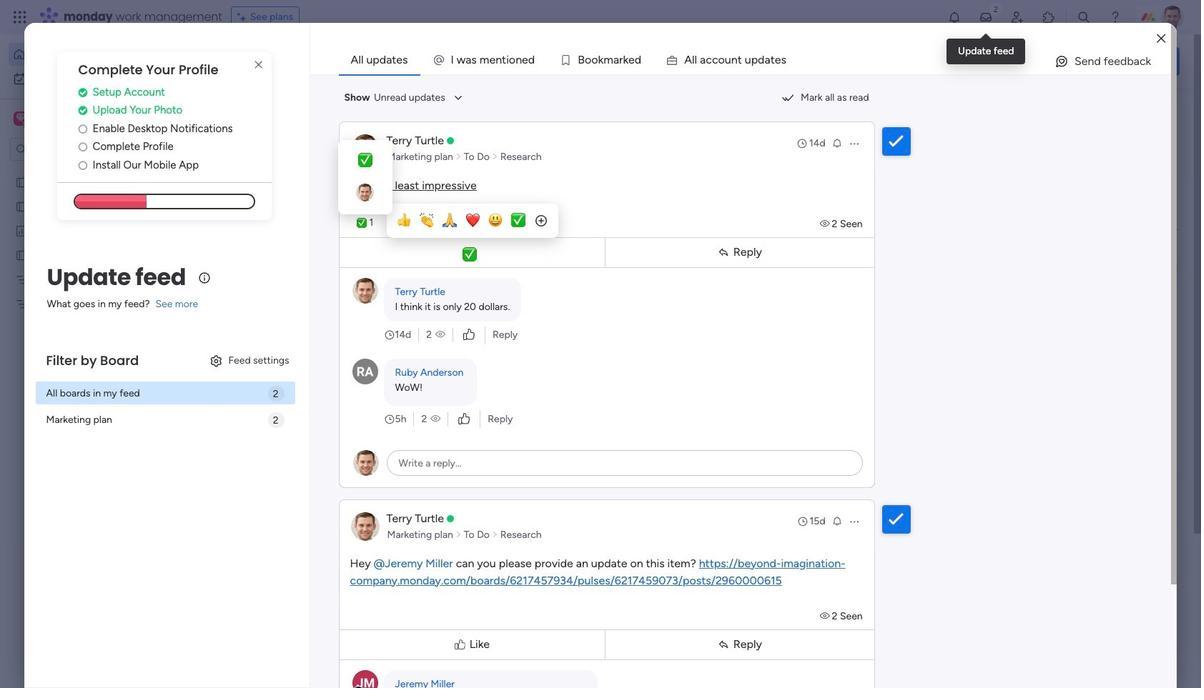 Task type: locate. For each thing, give the bounding box(es) containing it.
give feedback image
[[1055, 54, 1069, 69]]

Search in workspace field
[[30, 141, 119, 158]]

1 vertical spatial circle o image
[[78, 160, 88, 171]]

0 vertical spatial circle o image
[[78, 142, 88, 153]]

1 circle o image from the top
[[78, 142, 88, 153]]

0 horizontal spatial add to favorites image
[[424, 437, 438, 451]]

see plans image
[[237, 9, 250, 25]]

add to favorites image
[[658, 261, 672, 276], [424, 437, 438, 451]]

2 vertical spatial v2 seen image
[[431, 412, 441, 427]]

0 vertical spatial v2 seen image
[[820, 218, 832, 230]]

1 vertical spatial public dashboard image
[[706, 261, 722, 277]]

1 horizontal spatial slider arrow image
[[492, 528, 498, 542]]

0 horizontal spatial public dashboard image
[[15, 224, 29, 237]]

2 check circle image from the top
[[78, 105, 88, 116]]

update feed image
[[979, 10, 993, 24]]

public board image
[[473, 261, 488, 277]]

contact sales element
[[965, 658, 1180, 689]]

slider arrow image
[[455, 528, 462, 542], [492, 528, 498, 542]]

check circle image up workspace selection 'element'
[[78, 87, 88, 98]]

terry turtle image
[[1161, 6, 1184, 29]]

2 vertical spatial public board image
[[15, 248, 29, 262]]

public board image
[[15, 175, 29, 189], [15, 199, 29, 213], [15, 248, 29, 262]]

0 vertical spatial add to favorites image
[[658, 261, 672, 276]]

0 vertical spatial public board image
[[15, 175, 29, 189]]

1 horizontal spatial public dashboard image
[[706, 261, 722, 277]]

1 vertical spatial check circle image
[[78, 105, 88, 116]]

2 workspace image from the left
[[16, 111, 26, 127]]

slider arrow image
[[455, 150, 462, 164], [492, 150, 498, 164]]

0 horizontal spatial slider arrow image
[[455, 150, 462, 164]]

1 vertical spatial public board image
[[15, 199, 29, 213]]

tab list
[[339, 46, 1171, 74]]

public dashboard image inside 'quick search results' list box
[[706, 261, 722, 277]]

0 vertical spatial check circle image
[[78, 87, 88, 98]]

tab
[[339, 46, 420, 74]]

public dashboard image
[[15, 224, 29, 237], [706, 261, 722, 277]]

1 vertical spatial option
[[9, 67, 174, 90]]

option
[[9, 43, 174, 66], [9, 67, 174, 90], [0, 169, 182, 172]]

workspace image
[[14, 111, 28, 127], [16, 111, 26, 127]]

close recently visited image
[[221, 117, 238, 134]]

1 vertical spatial v2 like image
[[459, 411, 470, 427]]

1 vertical spatial add to favorites image
[[424, 437, 438, 451]]

circle o image down circle o image
[[78, 142, 88, 153]]

2 image
[[990, 1, 1002, 17]]

check circle image up circle o image
[[78, 105, 88, 116]]

2 element
[[365, 538, 382, 556]]

v2 seen image
[[820, 218, 832, 230], [436, 328, 445, 342], [431, 412, 441, 427]]

0 vertical spatial option
[[9, 43, 174, 66]]

1 vertical spatial v2 seen image
[[436, 328, 445, 342]]

2 public board image from the top
[[15, 199, 29, 213]]

remove from favorites image
[[424, 261, 438, 276]]

check circle image
[[78, 87, 88, 98], [78, 105, 88, 116]]

v2 bolt switch image
[[1088, 53, 1097, 69]]

list box
[[0, 167, 182, 509]]

0 horizontal spatial slider arrow image
[[455, 528, 462, 542]]

0 vertical spatial v2 like image
[[463, 327, 475, 343]]

1 horizontal spatial slider arrow image
[[492, 150, 498, 164]]

circle o image
[[78, 142, 88, 153], [78, 160, 88, 171]]

circle o image down the search in workspace field
[[78, 160, 88, 171]]

v2 like image
[[463, 327, 475, 343], [459, 411, 470, 427]]



Task type: describe. For each thing, give the bounding box(es) containing it.
select product image
[[13, 10, 27, 24]]

1 horizontal spatial add to favorites image
[[658, 261, 672, 276]]

2 circle o image from the top
[[78, 160, 88, 171]]

v2 seen image
[[820, 610, 832, 622]]

search everything image
[[1077, 10, 1091, 24]]

dapulse x slim image
[[1158, 104, 1175, 121]]

help image
[[1108, 10, 1123, 24]]

help center element
[[965, 590, 1180, 647]]

0 vertical spatial public dashboard image
[[15, 224, 29, 237]]

close image
[[1157, 33, 1166, 44]]

1 workspace image from the left
[[14, 111, 28, 127]]

circle o image
[[78, 124, 88, 134]]

1 public board image from the top
[[15, 175, 29, 189]]

reminder image
[[831, 137, 843, 148]]

component image
[[473, 284, 485, 296]]

monday marketplace image
[[1042, 10, 1056, 24]]

dapulse x slim image
[[250, 56, 267, 74]]

workspace selection element
[[14, 110, 119, 129]]

1 check circle image from the top
[[78, 87, 88, 98]]

options image
[[848, 138, 860, 149]]

v2 like image for the bottom v2 seen icon
[[459, 411, 470, 427]]

notifications image
[[947, 10, 962, 24]]

v2 user feedback image
[[977, 53, 988, 69]]

getting started element
[[965, 521, 1180, 578]]

1 slider arrow image from the left
[[455, 528, 462, 542]]

3 public board image from the top
[[15, 248, 29, 262]]

invite members image
[[1010, 10, 1025, 24]]

2 slider arrow image from the left
[[492, 528, 498, 542]]

2 slider arrow image from the left
[[492, 150, 498, 164]]

2 vertical spatial option
[[0, 169, 182, 172]]

v2 like image for middle v2 seen icon
[[463, 327, 475, 343]]

1 slider arrow image from the left
[[455, 150, 462, 164]]

quick search results list box
[[221, 134, 931, 498]]



Task type: vqa. For each thing, say whether or not it's contained in the screenshot.
Quick search results list box
yes



